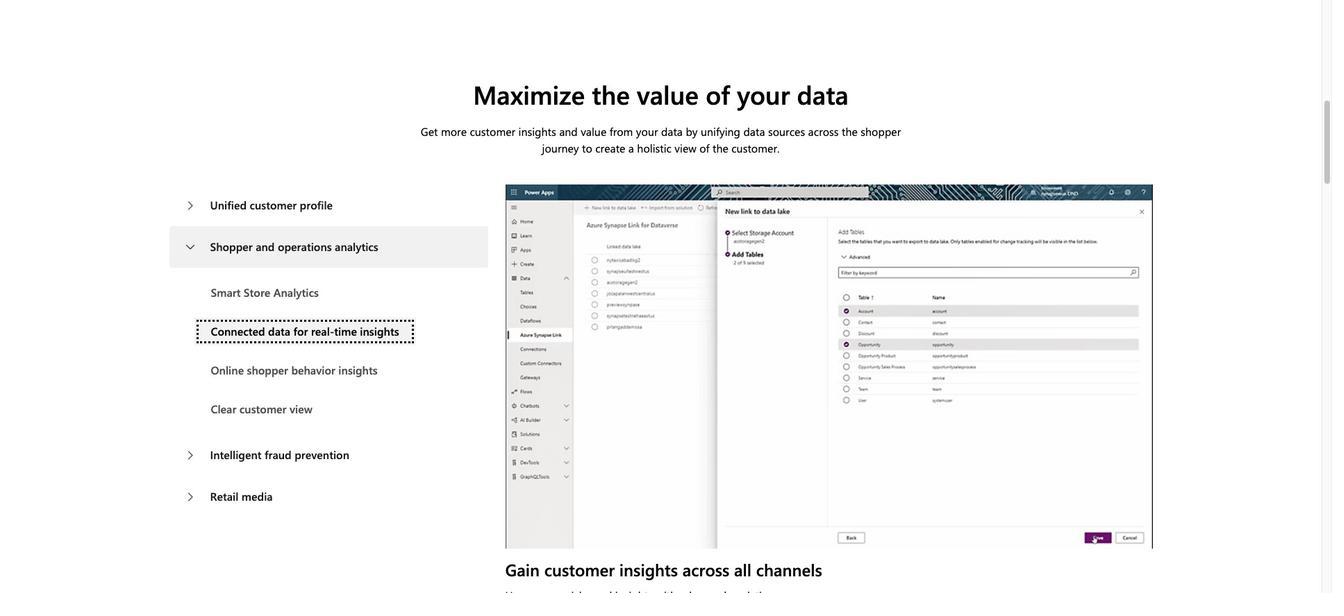 Task type: describe. For each thing, give the bounding box(es) containing it.
by
[[686, 125, 698, 139]]

retail
[[210, 490, 239, 505]]

gain
[[505, 559, 540, 581]]

maximize
[[473, 77, 585, 111]]

analytics
[[273, 286, 319, 300]]

shopper inside 'link'
[[247, 364, 288, 378]]

0 horizontal spatial across
[[683, 559, 730, 581]]

data up customer.
[[743, 125, 765, 139]]

operations
[[278, 240, 332, 255]]

unified
[[210, 198, 247, 213]]

shopper inside get more customer insights and value from your data by unifying data sources across the shopper journey to create a holistic view of the customer.
[[861, 125, 901, 139]]

2 vertical spatial the
[[713, 141, 728, 156]]

1 horizontal spatial your
[[737, 77, 790, 111]]

prevention
[[295, 448, 349, 463]]

0 vertical spatial of
[[706, 77, 730, 111]]

for
[[293, 325, 308, 339]]

time
[[334, 325, 357, 339]]

create
[[595, 141, 625, 156]]

and inside dropdown button
[[256, 240, 275, 255]]

smart store analytics
[[211, 286, 319, 300]]

value inside get more customer insights and value from your data by unifying data sources across the shopper journey to create a holistic view of the customer.
[[581, 125, 607, 139]]

gain customer insights across all channels
[[505, 559, 822, 581]]

fraud
[[265, 448, 292, 463]]

profile
[[300, 198, 333, 213]]

analytics
[[335, 240, 378, 255]]

data up sources
[[797, 77, 849, 111]]

unified customer profile
[[210, 198, 333, 213]]

connected data for real-time insights
[[211, 325, 399, 339]]

connected
[[211, 325, 265, 339]]

connecting data sources with azure synapse link and power apps image
[[505, 185, 1153, 549]]

more customer
[[441, 125, 515, 139]]

across inside get more customer insights and value from your data by unifying data sources across the shopper journey to create a holistic view of the customer.
[[808, 125, 839, 139]]

maximize the value of your data
[[473, 77, 849, 111]]

get more customer insights and value from your data by unifying data sources across the shopper journey to create a holistic view of the customer.
[[421, 125, 901, 156]]

intelligent
[[210, 448, 262, 463]]

shopper and operations analytics
[[210, 240, 378, 255]]

1 vertical spatial the
[[842, 125, 858, 139]]

retail media button
[[169, 477, 489, 518]]



Task type: vqa. For each thing, say whether or not it's contained in the screenshot.
See to the left
no



Task type: locate. For each thing, give the bounding box(es) containing it.
insights inside get more customer insights and value from your data by unifying data sources across the shopper journey to create a holistic view of the customer.
[[519, 125, 556, 139]]

clear customer view
[[211, 402, 312, 417]]

value
[[637, 77, 699, 111], [581, 125, 607, 139]]

intelligent fraud prevention button
[[169, 435, 489, 477]]

1 vertical spatial customer
[[239, 402, 287, 417]]

online
[[211, 364, 244, 378]]

and up the journey
[[559, 125, 578, 139]]

data
[[797, 77, 849, 111], [661, 125, 683, 139], [743, 125, 765, 139], [268, 325, 290, 339]]

behavior
[[291, 364, 335, 378]]

customer
[[250, 198, 297, 213], [239, 402, 287, 417], [544, 559, 615, 581]]

of
[[706, 77, 730, 111], [700, 141, 710, 156]]

smart
[[211, 286, 241, 300]]

1 horizontal spatial view
[[675, 141, 697, 156]]

0 vertical spatial view
[[675, 141, 697, 156]]

customer inside 'link'
[[239, 402, 287, 417]]

0 vertical spatial customer
[[250, 198, 297, 213]]

to
[[582, 141, 592, 156]]

of up unifying
[[706, 77, 730, 111]]

the down unifying
[[713, 141, 728, 156]]

media
[[242, 490, 273, 505]]

online shopper behavior insights link
[[194, 357, 416, 385]]

sources
[[768, 125, 805, 139]]

from
[[610, 125, 633, 139]]

the up from
[[592, 77, 630, 111]]

0 horizontal spatial and
[[256, 240, 275, 255]]

customer for unified
[[250, 198, 297, 213]]

2 vertical spatial customer
[[544, 559, 615, 581]]

real-
[[311, 325, 334, 339]]

your inside get more customer insights and value from your data by unifying data sources across the shopper journey to create a holistic view of the customer.
[[636, 125, 658, 139]]

view down by
[[675, 141, 697, 156]]

view inside 'link'
[[290, 402, 312, 417]]

and
[[559, 125, 578, 139], [256, 240, 275, 255]]

journey
[[542, 141, 579, 156]]

0 vertical spatial shopper
[[861, 125, 901, 139]]

customer for clear
[[239, 402, 287, 417]]

online shopper behavior insights
[[211, 364, 378, 378]]

customer for gain
[[544, 559, 615, 581]]

intelligent fraud prevention
[[210, 448, 349, 463]]

value up to
[[581, 125, 607, 139]]

1 vertical spatial view
[[290, 402, 312, 417]]

0 vertical spatial across
[[808, 125, 839, 139]]

view inside get more customer insights and value from your data by unifying data sources across the shopper journey to create a holistic view of the customer.
[[675, 141, 697, 156]]

1 vertical spatial shopper
[[247, 364, 288, 378]]

the right sources
[[842, 125, 858, 139]]

a
[[628, 141, 634, 156]]

your
[[737, 77, 790, 111], [636, 125, 658, 139]]

your up sources
[[737, 77, 790, 111]]

and inside get more customer insights and value from your data by unifying data sources across the shopper journey to create a holistic view of the customer.
[[559, 125, 578, 139]]

1 horizontal spatial value
[[637, 77, 699, 111]]

0 horizontal spatial shopper
[[247, 364, 288, 378]]

customer.
[[732, 141, 780, 156]]

across right sources
[[808, 125, 839, 139]]

the
[[592, 77, 630, 111], [842, 125, 858, 139], [713, 141, 728, 156]]

view
[[675, 141, 697, 156], [290, 402, 312, 417]]

unifying
[[701, 125, 740, 139]]

customer right gain
[[544, 559, 615, 581]]

tab list
[[191, 280, 416, 435]]

1 vertical spatial value
[[581, 125, 607, 139]]

customer left profile
[[250, 198, 297, 213]]

get
[[421, 125, 438, 139]]

of inside get more customer insights and value from your data by unifying data sources across the shopper journey to create a holistic view of the customer.
[[700, 141, 710, 156]]

clear customer view link
[[194, 396, 416, 424]]

shopper and operations analytics button
[[169, 227, 489, 268]]

0 horizontal spatial the
[[592, 77, 630, 111]]

view down online shopper behavior insights 'link'
[[290, 402, 312, 417]]

value up by
[[637, 77, 699, 111]]

1 vertical spatial across
[[683, 559, 730, 581]]

connected data for real-time insights link
[[194, 318, 416, 346]]

1 vertical spatial your
[[636, 125, 658, 139]]

data left by
[[661, 125, 683, 139]]

1 horizontal spatial and
[[559, 125, 578, 139]]

0 vertical spatial the
[[592, 77, 630, 111]]

and right shopper at the top of the page
[[256, 240, 275, 255]]

1 horizontal spatial across
[[808, 125, 839, 139]]

0 horizontal spatial your
[[636, 125, 658, 139]]

0 vertical spatial value
[[637, 77, 699, 111]]

across
[[808, 125, 839, 139], [683, 559, 730, 581]]

your up holistic
[[636, 125, 658, 139]]

data left for
[[268, 325, 290, 339]]

tab list containing smart store analytics
[[191, 280, 416, 435]]

customer right clear
[[239, 402, 287, 417]]

across left all
[[683, 559, 730, 581]]

insights inside 'link'
[[339, 364, 378, 378]]

1 vertical spatial and
[[256, 240, 275, 255]]

1 vertical spatial of
[[700, 141, 710, 156]]

unified customer profile button
[[169, 185, 489, 227]]

retail media
[[210, 490, 273, 505]]

1 horizontal spatial shopper
[[861, 125, 901, 139]]

0 vertical spatial your
[[737, 77, 790, 111]]

store
[[244, 286, 270, 300]]

0 horizontal spatial view
[[290, 402, 312, 417]]

all
[[734, 559, 752, 581]]

customer inside dropdown button
[[250, 198, 297, 213]]

smart store analytics link
[[194, 280, 416, 307]]

shopper
[[210, 240, 253, 255]]

1 horizontal spatial the
[[713, 141, 728, 156]]

insights
[[519, 125, 556, 139], [360, 325, 399, 339], [339, 364, 378, 378], [619, 559, 678, 581]]

channels
[[756, 559, 822, 581]]

2 horizontal spatial the
[[842, 125, 858, 139]]

0 horizontal spatial value
[[581, 125, 607, 139]]

clear
[[211, 402, 236, 417]]

0 vertical spatial and
[[559, 125, 578, 139]]

holistic
[[637, 141, 672, 156]]

of down unifying
[[700, 141, 710, 156]]

shopper
[[861, 125, 901, 139], [247, 364, 288, 378]]



